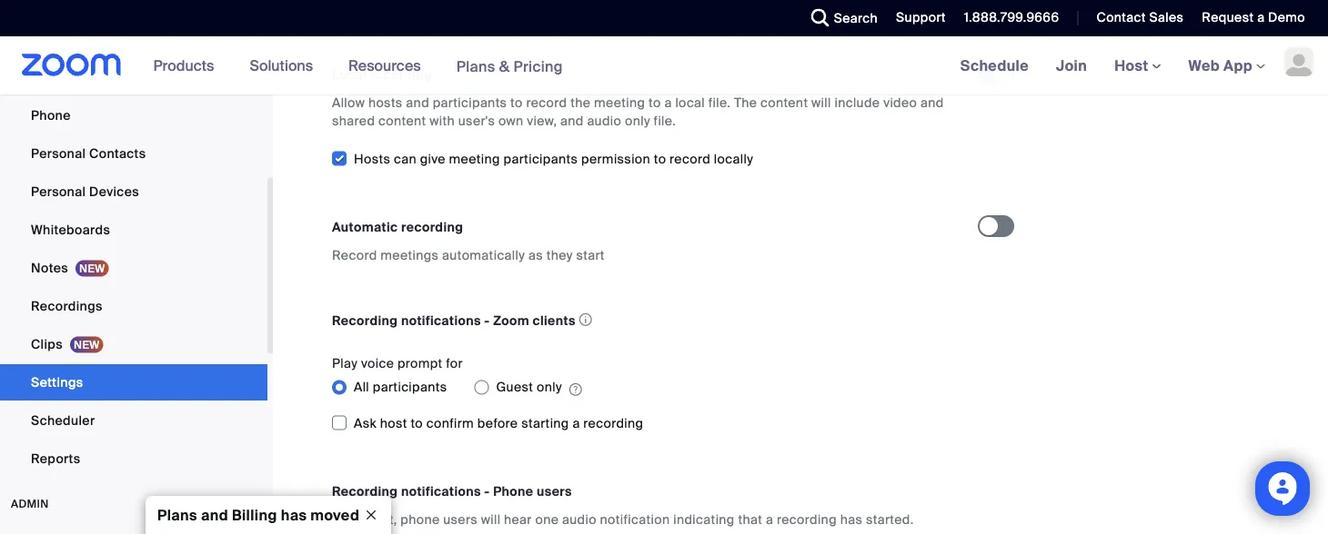 Task type: locate. For each thing, give the bounding box(es) containing it.
plans & pricing
[[456, 57, 563, 76]]

support
[[896, 9, 946, 26]]

1 recording from the top
[[332, 313, 398, 330]]

guest
[[496, 379, 533, 396]]

1 vertical spatial audio
[[562, 512, 597, 528]]

plans and billing has moved
[[157, 506, 359, 525]]

play voice prompt for
[[332, 356, 463, 372]]

only left learn more about guest only icon
[[537, 379, 562, 396]]

a right that on the right bottom
[[766, 512, 773, 528]]

user's
[[458, 113, 495, 130]]

whiteboards
[[31, 222, 110, 238]]

recording element
[[321, 5, 1280, 535]]

content
[[760, 95, 808, 111], [378, 113, 426, 130]]

participants inside "play voice prompt for" option group
[[373, 379, 447, 396]]

by default, phone users will hear one audio notification indicating that a recording has started.
[[332, 512, 914, 528]]

participants down view, in the left of the page
[[504, 150, 578, 167]]

1 notifications from the top
[[401, 313, 481, 330]]

0 vertical spatial audio
[[587, 113, 622, 130]]

phone up hear
[[493, 483, 534, 500]]

plans for plans and billing has moved
[[157, 506, 197, 525]]

2 vertical spatial participants
[[373, 379, 447, 396]]

ask host to confirm before starting a recording
[[354, 415, 643, 432]]

has left started.
[[840, 512, 863, 528]]

0 horizontal spatial users
[[443, 512, 478, 528]]

include
[[835, 95, 880, 111]]

phone down webinars
[[31, 107, 71, 124]]

ask
[[354, 415, 377, 432]]

menu item
[[0, 530, 267, 535]]

notifications up for
[[401, 313, 481, 330]]

1 vertical spatial record
[[670, 150, 711, 167]]

meetings
[[381, 247, 439, 264]]

notes
[[31, 260, 68, 277]]

0 vertical spatial recording
[[332, 313, 398, 330]]

1 horizontal spatial record
[[670, 150, 711, 167]]

personal for personal devices
[[31, 183, 86, 200]]

1 horizontal spatial users
[[537, 483, 572, 500]]

0 horizontal spatial plans
[[157, 506, 197, 525]]

search button
[[798, 0, 882, 36]]

2 personal from the top
[[31, 183, 86, 200]]

products button
[[153, 36, 222, 95]]

1 vertical spatial content
[[378, 113, 426, 130]]

play voice prompt for option group
[[332, 373, 978, 402]]

1 vertical spatial notifications
[[401, 483, 481, 500]]

- left 'zoom'
[[484, 313, 490, 330]]

app
[[1224, 56, 1253, 75]]

recording for recording notifications - zoom clients
[[332, 313, 398, 330]]

close image
[[357, 508, 386, 524]]

record up view, in the left of the page
[[526, 95, 567, 111]]

1 horizontal spatial file.
[[708, 95, 731, 111]]

record left locally
[[670, 150, 711, 167]]

plans down the reports link
[[157, 506, 197, 525]]

audio right one
[[562, 512, 597, 528]]

file. left the the
[[708, 95, 731, 111]]

record inside allow hosts and participants to record the meeting to a local file. the content will include video and shared content with user's own view, and audio only file.
[[526, 95, 567, 111]]

notifications up 'phone'
[[401, 483, 481, 500]]

1 vertical spatial recording
[[332, 483, 398, 500]]

a
[[1257, 9, 1265, 26], [664, 95, 672, 111], [573, 415, 580, 432], [766, 512, 773, 528]]

start
[[576, 247, 605, 264]]

view,
[[527, 113, 557, 130]]

web app button
[[1189, 56, 1265, 75]]

has
[[281, 506, 307, 525], [840, 512, 863, 528]]

recording up close icon
[[332, 483, 398, 500]]

1 vertical spatial phone
[[493, 483, 534, 500]]

the
[[570, 95, 591, 111]]

2 notifications from the top
[[401, 483, 481, 500]]

will left include
[[812, 95, 831, 111]]

solutions button
[[250, 36, 321, 95]]

info outline image
[[579, 308, 592, 332]]

contact sales
[[1097, 9, 1184, 26]]

2 recording from the top
[[332, 483, 398, 500]]

can
[[394, 150, 417, 167]]

plans inside 'product information' navigation
[[456, 57, 495, 76]]

personal up whiteboards
[[31, 183, 86, 200]]

1 horizontal spatial phone
[[493, 483, 534, 500]]

notifications for phone
[[401, 483, 481, 500]]

0 horizontal spatial only
[[537, 379, 562, 396]]

1 vertical spatial -
[[484, 483, 490, 500]]

users
[[537, 483, 572, 500], [443, 512, 478, 528]]

menu item inside side navigation navigation
[[0, 530, 267, 535]]

phone
[[401, 512, 440, 528]]

0 vertical spatial plans
[[456, 57, 495, 76]]

0 horizontal spatial phone
[[31, 107, 71, 124]]

0 vertical spatial meeting
[[594, 95, 645, 111]]

phone
[[31, 107, 71, 124], [493, 483, 534, 500]]

1 horizontal spatial only
[[625, 113, 650, 130]]

only
[[625, 113, 650, 130], [537, 379, 562, 396]]

1 vertical spatial personal
[[31, 183, 86, 200]]

only up permission
[[625, 113, 650, 130]]

1.888.799.9666 button
[[950, 0, 1064, 36], [964, 9, 1059, 26]]

0 vertical spatial -
[[484, 313, 490, 330]]

users up one
[[537, 483, 572, 500]]

moved
[[311, 506, 359, 525]]

starting
[[521, 415, 569, 432]]

0 horizontal spatial will
[[481, 512, 501, 528]]

automatically
[[442, 247, 525, 264]]

sales
[[1149, 9, 1184, 26]]

0 vertical spatial will
[[812, 95, 831, 111]]

1 horizontal spatial plans
[[456, 57, 495, 76]]

settings
[[31, 374, 83, 391]]

recording notifications - phone users
[[332, 483, 572, 500]]

plans & pricing link
[[456, 57, 563, 76], [456, 57, 563, 76]]

only inside "play voice prompt for" option group
[[537, 379, 562, 396]]

automatic recording
[[332, 219, 463, 236]]

with
[[430, 113, 455, 130]]

- down before
[[484, 483, 490, 500]]

banner
[[0, 36, 1328, 96]]

recording
[[332, 313, 398, 330], [332, 483, 398, 500]]

web app
[[1189, 56, 1253, 75]]

default,
[[351, 512, 397, 528]]

1 vertical spatial only
[[537, 379, 562, 396]]

0 vertical spatial phone
[[31, 107, 71, 124]]

allow hosts and participants to record the meeting to a local file. the content will include video and shared content with user's own view, and audio only file.
[[332, 95, 944, 130]]

and left billing
[[201, 506, 228, 525]]

indicating
[[673, 512, 735, 528]]

participants up user's
[[433, 95, 507, 111]]

personal up personal devices
[[31, 145, 86, 162]]

participants
[[433, 95, 507, 111], [504, 150, 578, 167], [373, 379, 447, 396]]

join link
[[1043, 36, 1101, 95]]

0 vertical spatial only
[[625, 113, 650, 130]]

contact sales link
[[1083, 0, 1188, 36], [1097, 9, 1184, 26]]

plans for plans & pricing
[[456, 57, 495, 76]]

request
[[1202, 9, 1254, 26]]

a left local
[[664, 95, 672, 111]]

1 horizontal spatial will
[[812, 95, 831, 111]]

1 horizontal spatial content
[[760, 95, 808, 111]]

participants inside allow hosts and participants to record the meeting to a local file. the content will include video and shared content with user's own view, and audio only file.
[[433, 95, 507, 111]]

will
[[812, 95, 831, 111], [481, 512, 501, 528]]

plans
[[456, 57, 495, 76], [157, 506, 197, 525]]

record
[[332, 247, 377, 264]]

0 vertical spatial participants
[[433, 95, 507, 111]]

- inside application
[[484, 313, 490, 330]]

2 - from the top
[[484, 483, 490, 500]]

has right billing
[[281, 506, 307, 525]]

whiteboards link
[[0, 212, 267, 248]]

plans left &
[[456, 57, 495, 76]]

0 horizontal spatial has
[[281, 506, 307, 525]]

meetings navigation
[[947, 36, 1328, 96]]

users down recording notifications - phone users
[[443, 512, 478, 528]]

1 horizontal spatial has
[[840, 512, 863, 528]]

meeting right 'the'
[[594, 95, 645, 111]]

0 horizontal spatial meeting
[[449, 150, 500, 167]]

will left hear
[[481, 512, 501, 528]]

0 horizontal spatial record
[[526, 95, 567, 111]]

to
[[510, 95, 523, 111], [649, 95, 661, 111], [654, 150, 666, 167], [411, 415, 423, 432]]

and right video at the right top of page
[[921, 95, 944, 111]]

recording up meetings
[[401, 219, 463, 236]]

audio
[[587, 113, 622, 130], [562, 512, 597, 528]]

participants down prompt
[[373, 379, 447, 396]]

audio down 'the'
[[587, 113, 622, 130]]

recording inside application
[[332, 313, 398, 330]]

that
[[738, 512, 763, 528]]

0 vertical spatial users
[[537, 483, 572, 500]]

prompt
[[397, 356, 443, 372]]

reports
[[31, 451, 80, 468]]

0 vertical spatial record
[[526, 95, 567, 111]]

record meetings automatically as they start
[[332, 247, 605, 264]]

hear
[[504, 512, 532, 528]]

billing
[[232, 506, 277, 525]]

recording up the voice on the left bottom
[[332, 313, 398, 330]]

1 personal from the top
[[31, 145, 86, 162]]

recordings
[[31, 298, 103, 315]]

0 vertical spatial notifications
[[401, 313, 481, 330]]

guest only
[[496, 379, 562, 396]]

content right the the
[[760, 95, 808, 111]]

-
[[484, 313, 490, 330], [484, 483, 490, 500]]

file. down local
[[654, 113, 676, 130]]

recording
[[370, 66, 432, 83], [401, 219, 463, 236], [583, 415, 643, 432], [777, 512, 837, 528]]

notifications inside recording notifications - zoom clients application
[[401, 313, 481, 330]]

1 horizontal spatial meeting
[[594, 95, 645, 111]]

content down hosts
[[378, 113, 426, 130]]

record
[[526, 95, 567, 111], [670, 150, 711, 167]]

1 vertical spatial file.
[[654, 113, 676, 130]]

learn more about guest only image
[[569, 382, 582, 398]]

1 vertical spatial meeting
[[449, 150, 500, 167]]

0 vertical spatial personal
[[31, 145, 86, 162]]

1 - from the top
[[484, 313, 490, 330]]

meeting down user's
[[449, 150, 500, 167]]

1 vertical spatial plans
[[157, 506, 197, 525]]



Task type: vqa. For each thing, say whether or not it's contained in the screenshot.
top users
yes



Task type: describe. For each thing, give the bounding box(es) containing it.
zoom logo image
[[22, 54, 122, 76]]

hosts
[[354, 150, 390, 167]]

banner containing products
[[0, 36, 1328, 96]]

0 vertical spatial file.
[[708, 95, 731, 111]]

host
[[380, 415, 407, 432]]

- for zoom
[[484, 313, 490, 330]]

one
[[535, 512, 559, 528]]

phone inside personal menu menu
[[31, 107, 71, 124]]

hosts can give meeting participants permission to record locally
[[354, 150, 753, 167]]

0 vertical spatial content
[[760, 95, 808, 111]]

own
[[498, 113, 524, 130]]

a right starting
[[573, 415, 580, 432]]

for
[[446, 356, 463, 372]]

personal contacts link
[[0, 136, 267, 172]]

audio inside allow hosts and participants to record the meeting to a local file. the content will include video and shared content with user's own view, and audio only file.
[[587, 113, 622, 130]]

webinars link
[[0, 59, 267, 96]]

allow
[[332, 95, 365, 111]]

as
[[528, 247, 543, 264]]

give
[[420, 150, 446, 167]]

personal devices link
[[0, 174, 267, 210]]

scheduler link
[[0, 403, 267, 439]]

settings link
[[0, 365, 267, 401]]

meeting inside allow hosts and participants to record the meeting to a local file. the content will include video and shared content with user's own view, and audio only file.
[[594, 95, 645, 111]]

personal contacts
[[31, 145, 146, 162]]

reports link
[[0, 441, 267, 478]]

voice
[[361, 356, 394, 372]]

recording for recording notifications - phone users
[[332, 483, 398, 500]]

recording up hosts
[[370, 66, 432, 83]]

started.
[[866, 512, 914, 528]]

1 vertical spatial users
[[443, 512, 478, 528]]

host button
[[1115, 56, 1161, 75]]

confirm
[[426, 415, 474, 432]]

all
[[354, 379, 369, 396]]

to right permission
[[654, 150, 666, 167]]

permission
[[581, 150, 650, 167]]

0 horizontal spatial file.
[[654, 113, 676, 130]]

automatic
[[332, 219, 398, 236]]

has inside recording element
[[840, 512, 863, 528]]

products
[[153, 56, 214, 75]]

contact
[[1097, 9, 1146, 26]]

video
[[883, 95, 917, 111]]

by
[[332, 512, 347, 528]]

notification
[[600, 512, 670, 528]]

&
[[499, 57, 510, 76]]

0 horizontal spatial content
[[378, 113, 426, 130]]

resources button
[[348, 36, 429, 95]]

1 vertical spatial will
[[481, 512, 501, 528]]

local
[[675, 95, 705, 111]]

side navigation navigation
[[0, 0, 273, 535]]

schedule link
[[947, 36, 1043, 95]]

to up own
[[510, 95, 523, 111]]

a inside allow hosts and participants to record the meeting to a local file. the content will include video and shared content with user's own view, and audio only file.
[[664, 95, 672, 111]]

devices
[[89, 183, 139, 200]]

phone inside recording element
[[493, 483, 534, 500]]

the
[[734, 95, 757, 111]]

and down 'the'
[[560, 113, 584, 130]]

notifications for zoom
[[401, 313, 481, 330]]

locally
[[714, 150, 753, 167]]

recording notifications - zoom clients
[[332, 313, 576, 330]]

demo
[[1268, 9, 1305, 26]]

clips link
[[0, 327, 267, 363]]

before
[[477, 415, 518, 432]]

contacts
[[89, 145, 146, 162]]

join
[[1056, 56, 1087, 75]]

clients
[[533, 313, 576, 330]]

hosts
[[368, 95, 403, 111]]

web
[[1189, 56, 1220, 75]]

pricing
[[513, 57, 563, 76]]

shared
[[332, 113, 375, 130]]

personal for personal contacts
[[31, 145, 86, 162]]

search
[[834, 10, 878, 26]]

local recording
[[332, 66, 432, 83]]

to left local
[[649, 95, 661, 111]]

scheduler
[[31, 413, 95, 429]]

play
[[332, 356, 358, 372]]

solutions
[[250, 56, 313, 75]]

only inside allow hosts and participants to record the meeting to a local file. the content will include video and shared content with user's own view, and audio only file.
[[625, 113, 650, 130]]

and right hosts
[[406, 95, 429, 111]]

they
[[546, 247, 573, 264]]

host
[[1115, 56, 1152, 75]]

schedule
[[960, 56, 1029, 75]]

a left the demo
[[1257, 9, 1265, 26]]

admin
[[11, 498, 49, 512]]

phone link
[[0, 97, 267, 134]]

recording right that on the right bottom
[[777, 512, 837, 528]]

will inside allow hosts and participants to record the meeting to a local file. the content will include video and shared content with user's own view, and audio only file.
[[812, 95, 831, 111]]

notes link
[[0, 250, 267, 287]]

recording notifications - zoom clients application
[[332, 308, 962, 333]]

request a demo
[[1202, 9, 1305, 26]]

1 vertical spatial participants
[[504, 150, 578, 167]]

personal devices
[[31, 183, 139, 200]]

- for phone
[[484, 483, 490, 500]]

profile picture image
[[1284, 47, 1314, 76]]

recordings link
[[0, 288, 267, 325]]

personal menu menu
[[0, 0, 267, 479]]

local
[[332, 66, 367, 83]]

product information navigation
[[140, 36, 577, 96]]

to right host on the bottom of page
[[411, 415, 423, 432]]

recording down "play voice prompt for" option group
[[583, 415, 643, 432]]

clips
[[31, 336, 63, 353]]

all participants
[[354, 379, 447, 396]]



